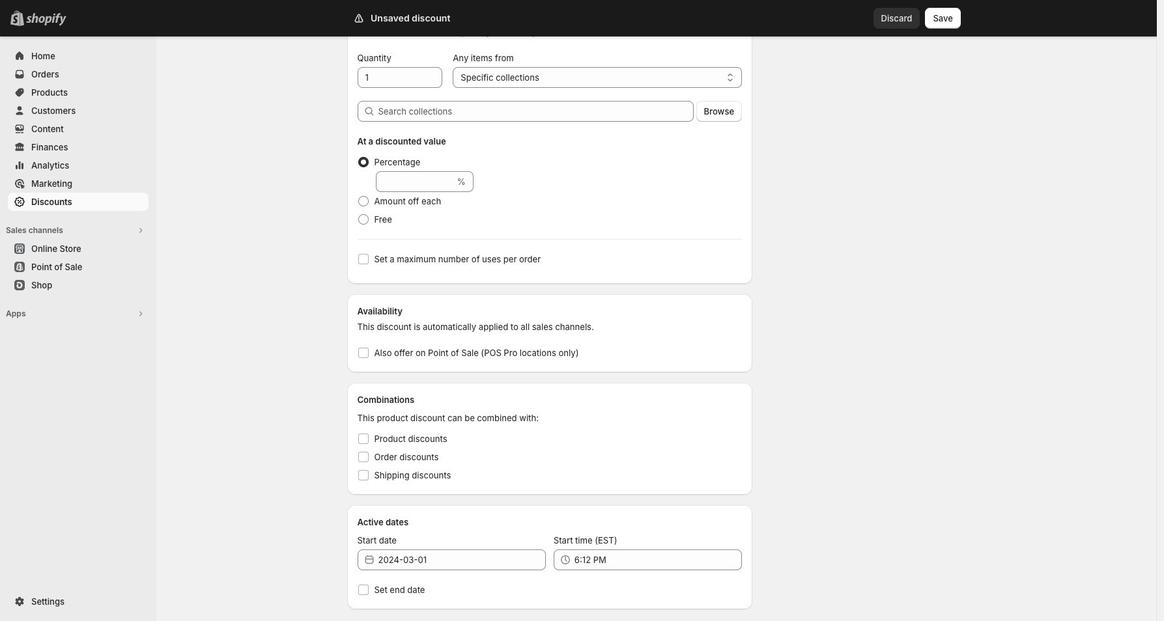 Task type: vqa. For each thing, say whether or not it's contained in the screenshot.
notifications LINK
no



Task type: describe. For each thing, give the bounding box(es) containing it.
YYYY-MM-DD text field
[[378, 550, 546, 571]]



Task type: locate. For each thing, give the bounding box(es) containing it.
None text field
[[376, 171, 455, 192]]

Enter time text field
[[575, 550, 743, 571]]

shopify image
[[26, 13, 66, 26]]

None text field
[[358, 67, 443, 88]]

Search collections text field
[[378, 101, 694, 122]]



